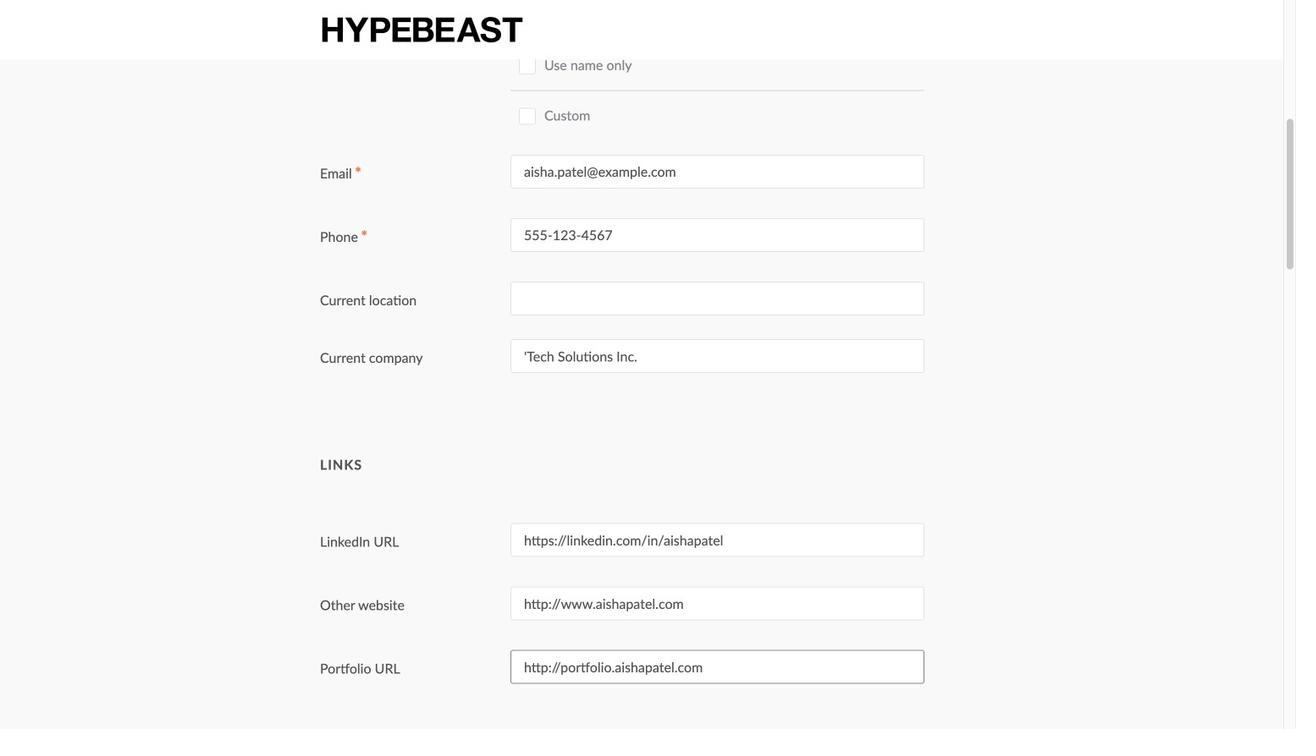 Task type: describe. For each thing, give the bounding box(es) containing it.
hypebeast logo image
[[320, 15, 524, 44]]



Task type: vqa. For each thing, say whether or not it's contained in the screenshot.
option
yes



Task type: locate. For each thing, give the bounding box(es) containing it.
None text field
[[510, 218, 924, 252], [510, 282, 924, 316], [510, 524, 924, 558], [510, 587, 924, 621], [510, 651, 924, 685], [510, 218, 924, 252], [510, 282, 924, 316], [510, 524, 924, 558], [510, 587, 924, 621], [510, 651, 924, 685]]

None checkbox
[[519, 0, 536, 17], [777, 0, 794, 17], [519, 58, 536, 74], [519, 0, 536, 17], [777, 0, 794, 17], [519, 58, 536, 74]]

None text field
[[510, 340, 924, 373]]

None checkbox
[[645, 0, 662, 17], [519, 108, 536, 125], [645, 0, 662, 17], [519, 108, 536, 125]]

None email field
[[510, 155, 924, 189]]



